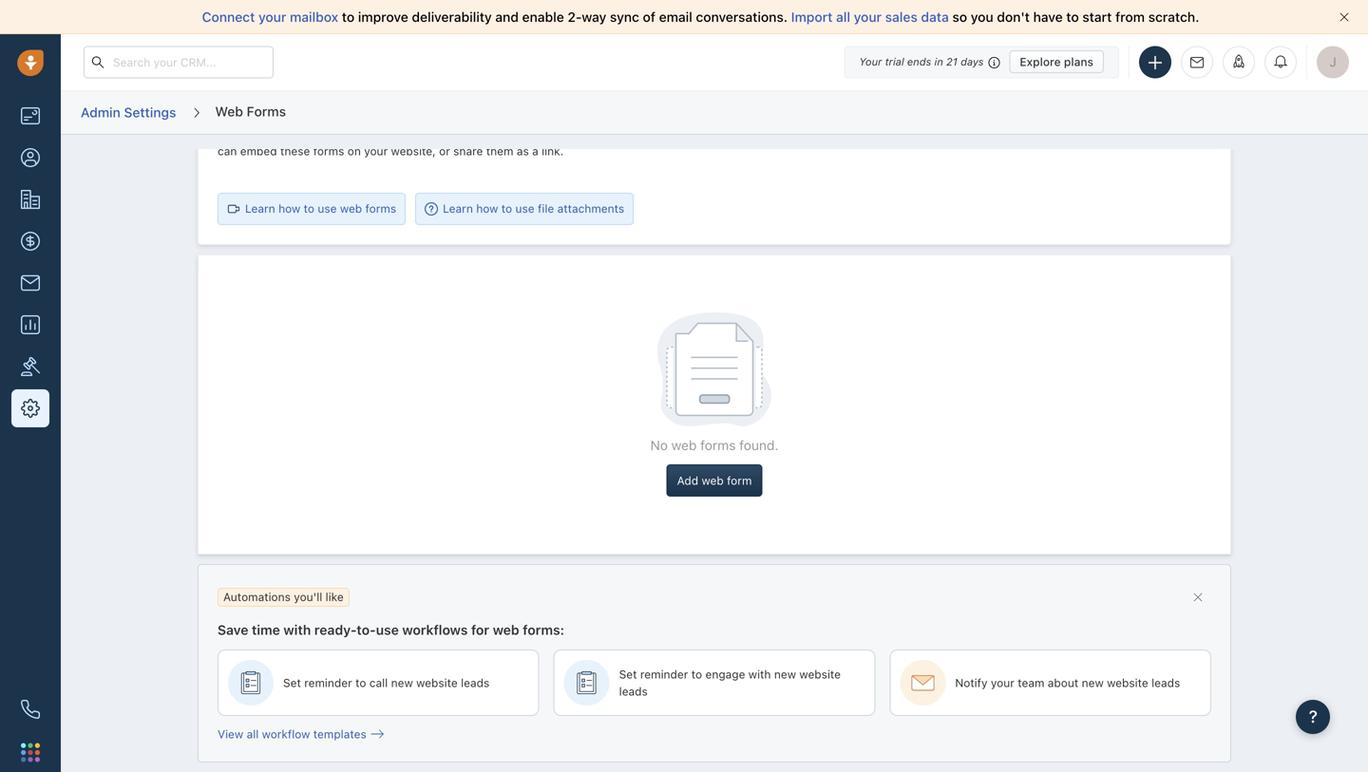 Task type: describe. For each thing, give the bounding box(es) containing it.
set reminder to call new website leads link
[[219, 651, 499, 715]]

notify
[[955, 676, 988, 690]]

scratch.
[[1149, 9, 1200, 25]]

import
[[791, 9, 833, 25]]

21
[[947, 56, 958, 68]]

0 horizontal spatial can
[[218, 145, 237, 158]]

or
[[439, 145, 450, 158]]

0 horizontal spatial and
[[495, 9, 519, 25]]

automations
[[223, 590, 291, 604]]

automatically
[[463, 128, 534, 142]]

website,
[[391, 145, 436, 158]]

your right on
[[364, 145, 388, 158]]

engage
[[706, 668, 746, 681]]

import all your sales data link
[[791, 9, 953, 25]]

forms
[[247, 103, 286, 119]]

save time with ready-to-use workflows for web forms:
[[218, 622, 565, 638]]

how for learn how to use web forms
[[279, 202, 301, 215]]

admin settings link
[[80, 98, 177, 128]]

to right mailbox
[[342, 9, 355, 25]]

them.
[[939, 128, 970, 142]]

deliverability
[[412, 9, 492, 25]]

fill
[[332, 128, 344, 142]]

no
[[651, 437, 668, 453]]

to for set reminder to engage with new website leads
[[692, 668, 702, 681]]

set reminder to engage with new website leads link
[[555, 651, 875, 715]]

connect your mailbox link
[[202, 9, 342, 25]]

them
[[486, 145, 514, 158]]

connect
[[202, 9, 255, 25]]

you'll
[[294, 590, 322, 604]]

sales
[[886, 9, 918, 25]]

to for set reminder to call new website leads
[[356, 676, 366, 690]]

leads for set reminder to call new website leads
[[461, 676, 490, 690]]

how for learn how to use file attachments
[[476, 202, 498, 215]]

website inside 'set reminder to engage with new website leads'
[[800, 668, 841, 681]]

also
[[835, 128, 857, 142]]

crm;
[[673, 128, 702, 142]]

your left mailbox
[[259, 9, 286, 25]]

1 horizontal spatial use
[[376, 622, 399, 638]]

your left sales
[[854, 9, 882, 25]]

close image
[[1340, 12, 1350, 22]]

mailbox
[[290, 9, 338, 25]]

these
[[280, 145, 310, 158]]

you
[[971, 9, 994, 25]]

ends
[[908, 56, 932, 68]]

data
[[921, 9, 949, 25]]

set for set reminder to engage with new website leads
[[619, 668, 637, 681]]

website visitors who fill out your form can be automatically added as contacts in the crm; accounts and deals can also be created for them. you can embed these forms on your website, or share them as a link.
[[218, 128, 993, 158]]

1 horizontal spatial can
[[423, 128, 443, 142]]

for inside website visitors who fill out your form can be automatically added as contacts in the crm; accounts and deals can also be created for them. you can embed these forms on your website, or share them as a link.
[[921, 128, 936, 142]]

phone image
[[21, 700, 40, 719]]

leads for notify your team about new website leads
[[1152, 676, 1181, 690]]

learn how to use web forms
[[245, 202, 396, 215]]

add web form
[[677, 474, 752, 487]]

of
[[643, 9, 656, 25]]

0 vertical spatial in
[[935, 56, 944, 68]]

web forms
[[215, 103, 286, 119]]

like
[[326, 590, 344, 604]]

enable
[[522, 9, 564, 25]]

website for notify your team about new website leads
[[1107, 676, 1149, 690]]

you
[[973, 128, 993, 142]]

admin
[[81, 104, 121, 120]]

learn for learn how to use web forms
[[245, 202, 275, 215]]

set reminder to engage with new website leads
[[619, 668, 841, 698]]

have
[[1034, 9, 1063, 25]]

view all workflow templates link
[[218, 726, 385, 743]]

forms inside website visitors who fill out your form can be automatically added as contacts in the crm; accounts and deals can also be created for them. you can embed these forms on your website, or share them as a link.
[[313, 145, 344, 158]]

view
[[218, 728, 243, 741]]

learn how to use file attachments
[[443, 202, 625, 215]]

attachments
[[558, 202, 625, 215]]

visitors
[[264, 128, 303, 142]]

templates
[[313, 728, 367, 741]]

call
[[370, 676, 388, 690]]

way
[[582, 9, 607, 25]]

from
[[1116, 9, 1145, 25]]

add
[[677, 474, 699, 487]]

0 horizontal spatial as
[[517, 145, 529, 158]]

forms:
[[523, 622, 565, 638]]

contacts
[[590, 128, 637, 142]]

use for file
[[516, 202, 535, 215]]

notify your team about new website leads link
[[891, 651, 1190, 715]]

days
[[961, 56, 984, 68]]

about
[[1048, 676, 1079, 690]]

in inside website visitors who fill out your form can be automatically added as contacts in the crm; accounts and deals can also be created for them. you can embed these forms on your website, or share them as a link.
[[640, 128, 649, 142]]

website for set reminder to call new website leads
[[416, 676, 458, 690]]

web inside 'button'
[[702, 474, 724, 487]]



Task type: vqa. For each thing, say whether or not it's contained in the screenshot.
website to the right
yes



Task type: locate. For each thing, give the bounding box(es) containing it.
link.
[[542, 145, 564, 158]]

0 vertical spatial all
[[836, 9, 851, 25]]

all right view
[[247, 728, 259, 741]]

1 horizontal spatial how
[[476, 202, 498, 215]]

and inside website visitors who fill out your form can be automatically added as contacts in the crm; accounts and deals can also be created for them. you can embed these forms on your website, or share them as a link.
[[758, 128, 778, 142]]

new for notify your team about new website leads
[[1082, 676, 1104, 690]]

how
[[279, 202, 301, 215], [476, 202, 498, 215]]

to for learn how to use web forms
[[304, 202, 315, 215]]

2-
[[568, 9, 582, 25]]

email
[[659, 9, 693, 25]]

with right time
[[284, 622, 311, 638]]

created
[[877, 128, 918, 142]]

notify your team about new website leads
[[955, 676, 1181, 690]]

0 horizontal spatial learn
[[245, 202, 275, 215]]

Search your CRM... text field
[[84, 46, 274, 78]]

1 be from the left
[[446, 128, 460, 142]]

as left a
[[517, 145, 529, 158]]

web
[[215, 103, 243, 119]]

2 horizontal spatial can
[[813, 128, 832, 142]]

to down these
[[304, 202, 315, 215]]

set inside 'set reminder to engage with new website leads'
[[619, 668, 637, 681]]

in left 21
[[935, 56, 944, 68]]

1 learn from the left
[[245, 202, 275, 215]]

forms down website,
[[365, 202, 396, 215]]

all right import
[[836, 9, 851, 25]]

file
[[538, 202, 554, 215]]

form inside website visitors who fill out your form can be automatically added as contacts in the crm; accounts and deals can also be created for them. you can embed these forms on your website, or share them as a link.
[[395, 128, 420, 142]]

website right about
[[1107, 676, 1149, 690]]

0 vertical spatial forms
[[313, 145, 344, 158]]

with right engage in the right bottom of the page
[[749, 668, 771, 681]]

new
[[774, 668, 796, 681], [391, 676, 413, 690], [1082, 676, 1104, 690]]

how down these
[[279, 202, 301, 215]]

found.
[[740, 437, 779, 453]]

1 horizontal spatial leads
[[619, 685, 648, 698]]

reminder left the call
[[304, 676, 352, 690]]

0 vertical spatial for
[[921, 128, 936, 142]]

to-
[[357, 622, 376, 638]]

all
[[836, 9, 851, 25], [247, 728, 259, 741]]

0 vertical spatial and
[[495, 9, 519, 25]]

2 horizontal spatial forms
[[701, 437, 736, 453]]

web down on
[[340, 202, 362, 215]]

start
[[1083, 9, 1112, 25]]

website
[[218, 128, 261, 142]]

0 horizontal spatial use
[[318, 202, 337, 215]]

reminder inside 'set reminder to engage with new website leads'
[[640, 668, 688, 681]]

2 vertical spatial forms
[[701, 437, 736, 453]]

forms down fill
[[313, 145, 344, 158]]

reminder for call
[[304, 676, 352, 690]]

2 be from the left
[[860, 128, 874, 142]]

reminder inside set reminder to call new website leads link
[[304, 676, 352, 690]]

learn how to use web forms link
[[227, 201, 396, 217]]

to left file on the left
[[502, 202, 512, 215]]

don't
[[997, 9, 1030, 25]]

0 vertical spatial form
[[395, 128, 420, 142]]

form up website,
[[395, 128, 420, 142]]

form inside 'button'
[[727, 474, 752, 487]]

website right engage in the right bottom of the page
[[800, 668, 841, 681]]

with
[[284, 622, 311, 638], [749, 668, 771, 681]]

1 horizontal spatial set
[[619, 668, 637, 681]]

use down who at the top left of the page
[[318, 202, 337, 215]]

0 horizontal spatial be
[[446, 128, 460, 142]]

share
[[453, 145, 483, 158]]

a
[[532, 145, 539, 158]]

new right about
[[1082, 676, 1104, 690]]

0 horizontal spatial forms
[[313, 145, 344, 158]]

2 horizontal spatial use
[[516, 202, 535, 215]]

and
[[495, 9, 519, 25], [758, 128, 778, 142]]

new right the call
[[391, 676, 413, 690]]

new right engage in the right bottom of the page
[[774, 668, 796, 681]]

2 how from the left
[[476, 202, 498, 215]]

0 vertical spatial with
[[284, 622, 311, 638]]

out
[[348, 128, 365, 142]]

1 horizontal spatial new
[[774, 668, 796, 681]]

new for set reminder to call new website leads
[[391, 676, 413, 690]]

leads inside 'set reminder to engage with new website leads'
[[619, 685, 648, 698]]

1 horizontal spatial for
[[921, 128, 936, 142]]

2 horizontal spatial new
[[1082, 676, 1104, 690]]

1 horizontal spatial reminder
[[640, 668, 688, 681]]

how left file on the left
[[476, 202, 498, 215]]

your
[[859, 56, 882, 68]]

in
[[935, 56, 944, 68], [640, 128, 649, 142]]

team
[[1018, 676, 1045, 690]]

learn
[[245, 202, 275, 215], [443, 202, 473, 215]]

new inside 'set reminder to engage with new website leads'
[[774, 668, 796, 681]]

web right no
[[672, 437, 697, 453]]

and left deals
[[758, 128, 778, 142]]

set
[[619, 668, 637, 681], [283, 676, 301, 690]]

accounts
[[705, 128, 754, 142]]

1 horizontal spatial as
[[575, 128, 587, 142]]

trial
[[885, 56, 905, 68]]

0 vertical spatial as
[[575, 128, 587, 142]]

1 horizontal spatial and
[[758, 128, 778, 142]]

1 horizontal spatial with
[[749, 668, 771, 681]]

1 vertical spatial with
[[749, 668, 771, 681]]

to left the call
[[356, 676, 366, 690]]

use left workflows
[[376, 622, 399, 638]]

for
[[921, 128, 936, 142], [471, 622, 490, 638]]

0 horizontal spatial in
[[640, 128, 649, 142]]

can left also
[[813, 128, 832, 142]]

0 horizontal spatial all
[[247, 728, 259, 741]]

how inside learn how to use file attachments link
[[476, 202, 498, 215]]

be right also
[[860, 128, 874, 142]]

to for learn how to use file attachments
[[502, 202, 512, 215]]

who
[[306, 128, 328, 142]]

as right added
[[575, 128, 587, 142]]

added
[[537, 128, 571, 142]]

on
[[348, 145, 361, 158]]

can down 'website'
[[218, 145, 237, 158]]

0 horizontal spatial how
[[279, 202, 301, 215]]

use for web
[[318, 202, 337, 215]]

phone element
[[11, 691, 49, 729]]

2 horizontal spatial website
[[1107, 676, 1149, 690]]

0 horizontal spatial website
[[416, 676, 458, 690]]

learn down share
[[443, 202, 473, 215]]

ready-
[[314, 622, 357, 638]]

conversations.
[[696, 9, 788, 25]]

set reminder to call new website leads
[[283, 676, 490, 690]]

learn down embed
[[245, 202, 275, 215]]

freshworks switcher image
[[21, 743, 40, 762]]

and left enable
[[495, 9, 519, 25]]

reminder
[[640, 668, 688, 681], [304, 676, 352, 690]]

1 horizontal spatial forms
[[365, 202, 396, 215]]

new inside set reminder to call new website leads link
[[391, 676, 413, 690]]

workflows
[[402, 622, 468, 638]]

in left the the
[[640, 128, 649, 142]]

form
[[395, 128, 420, 142], [727, 474, 752, 487]]

your right out
[[368, 128, 392, 142]]

admin settings
[[81, 104, 176, 120]]

deals
[[781, 128, 809, 142]]

sync
[[610, 9, 640, 25]]

to left start
[[1067, 9, 1079, 25]]

improve
[[358, 9, 408, 25]]

to left engage in the right bottom of the page
[[692, 668, 702, 681]]

to
[[342, 9, 355, 25], [1067, 9, 1079, 25], [304, 202, 315, 215], [502, 202, 512, 215], [692, 668, 702, 681], [356, 676, 366, 690]]

plans
[[1064, 55, 1094, 68]]

add web form button
[[667, 465, 763, 497]]

properties image
[[21, 357, 40, 376]]

reminder left engage in the right bottom of the page
[[640, 668, 688, 681]]

your left team
[[991, 676, 1015, 690]]

0 horizontal spatial for
[[471, 622, 490, 638]]

1 vertical spatial all
[[247, 728, 259, 741]]

new inside notify your team about new website leads link
[[1082, 676, 1104, 690]]

0 horizontal spatial new
[[391, 676, 413, 690]]

0 horizontal spatial set
[[283, 676, 301, 690]]

form down the found.
[[727, 474, 752, 487]]

web left forms:
[[493, 622, 520, 638]]

2 horizontal spatial leads
[[1152, 676, 1181, 690]]

can up or
[[423, 128, 443, 142]]

1 horizontal spatial be
[[860, 128, 874, 142]]

automations you'll like
[[223, 590, 344, 604]]

1 vertical spatial form
[[727, 474, 752, 487]]

settings
[[124, 104, 176, 120]]

0 horizontal spatial form
[[395, 128, 420, 142]]

for left them.
[[921, 128, 936, 142]]

website down workflows
[[416, 676, 458, 690]]

1 horizontal spatial website
[[800, 668, 841, 681]]

web right add
[[702, 474, 724, 487]]

1 vertical spatial forms
[[365, 202, 396, 215]]

forms up add web form
[[701, 437, 736, 453]]

1 vertical spatial in
[[640, 128, 649, 142]]

time
[[252, 622, 280, 638]]

how inside learn how to use web forms link
[[279, 202, 301, 215]]

connect your mailbox to improve deliverability and enable 2-way sync of email conversations. import all your sales data so you don't have to start from scratch.
[[202, 9, 1200, 25]]

1 horizontal spatial in
[[935, 56, 944, 68]]

leads
[[461, 676, 490, 690], [1152, 676, 1181, 690], [619, 685, 648, 698]]

use left file on the left
[[516, 202, 535, 215]]

1 horizontal spatial form
[[727, 474, 752, 487]]

to inside 'set reminder to engage with new website leads'
[[692, 668, 702, 681]]

with inside 'set reminder to engage with new website leads'
[[749, 668, 771, 681]]

1 horizontal spatial all
[[836, 9, 851, 25]]

1 vertical spatial as
[[517, 145, 529, 158]]

for right workflows
[[471, 622, 490, 638]]

0 horizontal spatial with
[[284, 622, 311, 638]]

explore plans link
[[1010, 50, 1104, 73]]

0 horizontal spatial reminder
[[304, 676, 352, 690]]

set for set reminder to call new website leads
[[283, 676, 301, 690]]

embed
[[240, 145, 277, 158]]

1 vertical spatial for
[[471, 622, 490, 638]]

your trial ends in 21 days
[[859, 56, 984, 68]]

the
[[653, 128, 670, 142]]

1 vertical spatial and
[[758, 128, 778, 142]]

be up or
[[446, 128, 460, 142]]

save
[[218, 622, 248, 638]]

explore
[[1020, 55, 1061, 68]]

learn how to use file attachments link
[[425, 201, 625, 217]]

reminder for engage
[[640, 668, 688, 681]]

learn for learn how to use file attachments
[[443, 202, 473, 215]]

0 horizontal spatial leads
[[461, 676, 490, 690]]

no web forms found.
[[651, 437, 779, 453]]

2 learn from the left
[[443, 202, 473, 215]]

can
[[423, 128, 443, 142], [813, 128, 832, 142], [218, 145, 237, 158]]

workflow
[[262, 728, 310, 741]]

view all workflow templates
[[218, 728, 367, 741]]

1 horizontal spatial learn
[[443, 202, 473, 215]]

1 how from the left
[[279, 202, 301, 215]]



